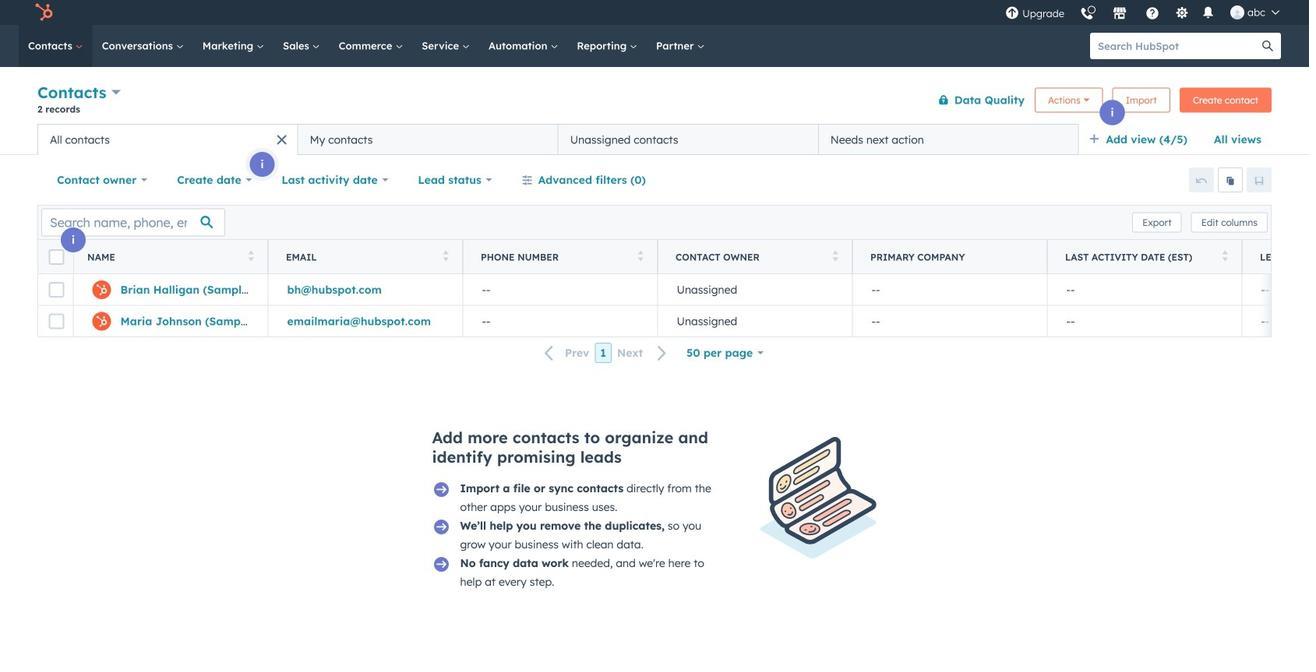 Task type: describe. For each thing, give the bounding box(es) containing it.
Search HubSpot search field
[[1091, 33, 1255, 59]]

1 press to sort. element from the left
[[248, 251, 254, 264]]

Search name, phone, email addresses, or company search field
[[41, 209, 225, 237]]

marketplaces image
[[1113, 7, 1127, 21]]

gary orlando image
[[1231, 5, 1245, 19]]

press to sort. image for second press to sort. element from the right
[[833, 251, 839, 262]]

press to sort. image for fourth press to sort. element from right
[[443, 251, 449, 262]]

4 press to sort. element from the left
[[833, 251, 839, 264]]



Task type: locate. For each thing, give the bounding box(es) containing it.
1 horizontal spatial press to sort. image
[[833, 251, 839, 262]]

0 horizontal spatial press to sort. image
[[248, 251, 254, 262]]

1 press to sort. image from the left
[[443, 251, 449, 262]]

press to sort. image
[[248, 251, 254, 262], [638, 251, 644, 262]]

3 press to sort. image from the left
[[1223, 251, 1229, 262]]

2 horizontal spatial press to sort. image
[[1223, 251, 1229, 262]]

1 press to sort. image from the left
[[248, 251, 254, 262]]

1 horizontal spatial press to sort. image
[[638, 251, 644, 262]]

2 press to sort. element from the left
[[443, 251, 449, 264]]

column header
[[853, 240, 1049, 274]]

5 press to sort. element from the left
[[1223, 251, 1229, 264]]

menu
[[998, 0, 1291, 25]]

press to sort. image for third press to sort. element from right
[[638, 251, 644, 262]]

3 press to sort. element from the left
[[638, 251, 644, 264]]

press to sort. image for 1st press to sort. element from the left
[[248, 251, 254, 262]]

0 horizontal spatial press to sort. image
[[443, 251, 449, 262]]

banner
[[37, 80, 1272, 124]]

press to sort. image for 5th press to sort. element from left
[[1223, 251, 1229, 262]]

press to sort. element
[[248, 251, 254, 264], [443, 251, 449, 264], [638, 251, 644, 264], [833, 251, 839, 264], [1223, 251, 1229, 264]]

2 press to sort. image from the left
[[638, 251, 644, 262]]

2 press to sort. image from the left
[[833, 251, 839, 262]]

press to sort. image
[[443, 251, 449, 262], [833, 251, 839, 262], [1223, 251, 1229, 262]]

pagination navigation
[[536, 343, 677, 364]]



Task type: vqa. For each thing, say whether or not it's contained in the screenshot.
Funky Town 'icon'
no



